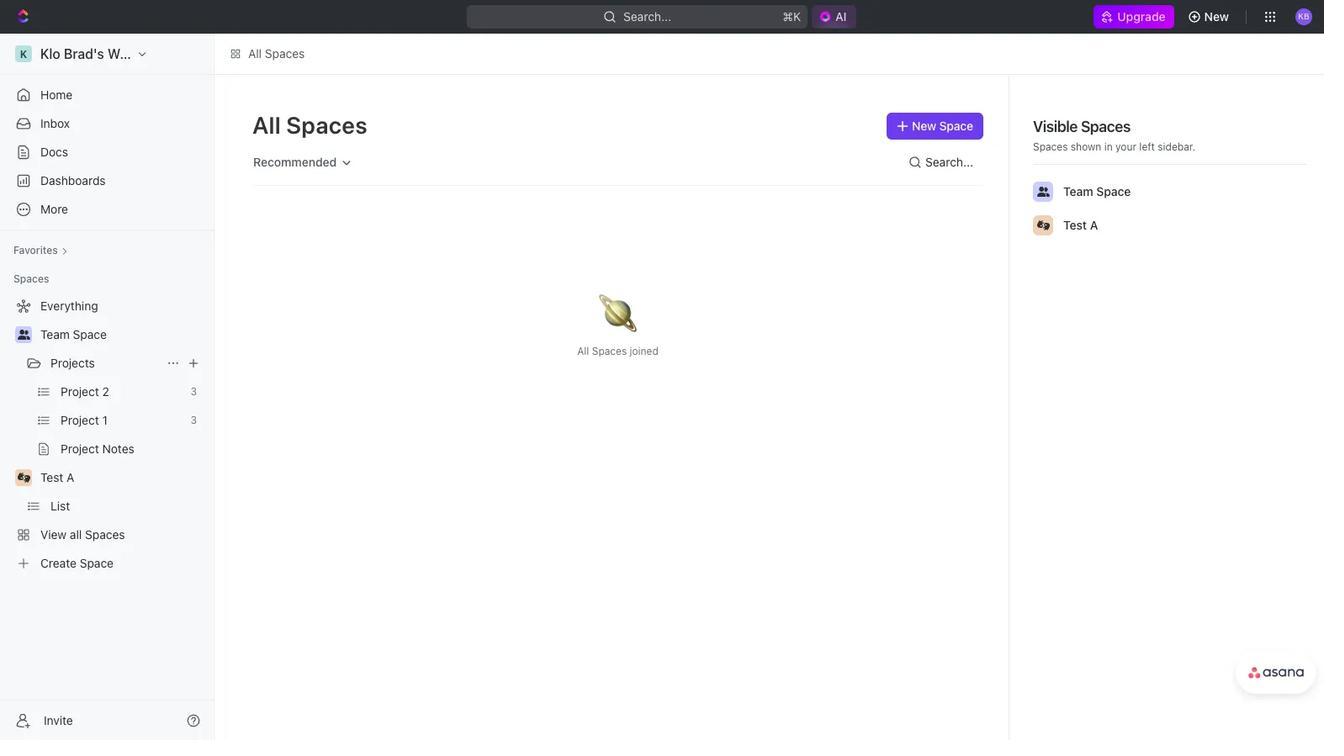Task type: describe. For each thing, give the bounding box(es) containing it.
space inside new space button
[[940, 119, 974, 133]]

a inside navigation
[[67, 470, 74, 485]]

team space inside 'sidebar' navigation
[[40, 327, 107, 342]]

1 vertical spatial all
[[252, 111, 281, 139]]

brad's
[[64, 46, 104, 61]]

list
[[50, 499, 70, 513]]

3 for 1
[[191, 414, 197, 427]]

project for project notes
[[61, 442, 99, 456]]

project notes link
[[61, 436, 204, 463]]

project for project 1
[[61, 413, 99, 428]]

more button
[[7, 196, 207, 223]]

more
[[40, 202, 68, 216]]

in
[[1105, 141, 1113, 153]]

hands asl interpreting image
[[1037, 220, 1050, 231]]

upgrade link
[[1094, 5, 1174, 29]]

home link
[[7, 82, 207, 109]]

view all spaces
[[40, 528, 125, 542]]

test a link
[[40, 465, 204, 491]]

dashboards link
[[7, 167, 207, 194]]

kb button
[[1291, 3, 1318, 30]]

team space link
[[40, 321, 204, 348]]

new button
[[1181, 3, 1240, 30]]

project 1
[[61, 413, 108, 428]]

user group image
[[1037, 187, 1050, 197]]

sidebar.
[[1158, 141, 1196, 153]]

ai
[[836, 9, 847, 24]]

search... inside search... button
[[926, 155, 974, 169]]

tree inside 'sidebar' navigation
[[7, 293, 207, 577]]

all spaces joined
[[577, 345, 659, 358]]

new space button
[[887, 113, 984, 140]]

view
[[40, 528, 67, 542]]

left
[[1140, 141, 1155, 153]]

test inside tree
[[40, 470, 63, 485]]

visible
[[1033, 118, 1078, 135]]

spaces inside tree
[[85, 528, 125, 542]]

project 1 link
[[61, 407, 184, 434]]

view all spaces link
[[7, 522, 204, 549]]

projects link
[[50, 350, 160, 377]]

new for new space
[[912, 119, 937, 133]]

docs link
[[7, 139, 207, 166]]

dashboards
[[40, 173, 106, 188]]

hands asl interpreting image
[[17, 473, 30, 483]]

space inside 'team space' link
[[73, 327, 107, 342]]

your
[[1116, 141, 1137, 153]]

2
[[102, 385, 109, 399]]

0 vertical spatial test
[[1064, 218, 1087, 232]]

0 vertical spatial all spaces
[[248, 46, 305, 61]]

create space
[[40, 556, 114, 571]]

space down in
[[1097, 184, 1131, 199]]

klo brad's workspace
[[40, 46, 177, 61]]

project 2
[[61, 385, 109, 399]]



Task type: locate. For each thing, give the bounding box(es) containing it.
test a inside 'sidebar' navigation
[[40, 470, 74, 485]]

1 horizontal spatial new
[[1205, 9, 1230, 24]]

0 horizontal spatial new
[[912, 119, 937, 133]]

project for project 2
[[61, 385, 99, 399]]

0 horizontal spatial test
[[40, 470, 63, 485]]

space down "view all spaces" link
[[80, 556, 114, 571]]

1 vertical spatial a
[[67, 470, 74, 485]]

0 vertical spatial 3
[[191, 385, 197, 398]]

klo brad's workspace, , element
[[15, 45, 32, 62]]

team space
[[1064, 184, 1131, 199], [40, 327, 107, 342]]

user group image
[[17, 330, 30, 340]]

0 vertical spatial search...
[[624, 9, 672, 24]]

1 vertical spatial test
[[40, 470, 63, 485]]

search...
[[624, 9, 672, 24], [926, 155, 974, 169]]

visible spaces spaces shown in your left sidebar.
[[1033, 118, 1196, 153]]

project left 2
[[61, 385, 99, 399]]

space inside create space link
[[80, 556, 114, 571]]

⌘k
[[783, 9, 801, 24]]

new up search... button
[[912, 119, 937, 133]]

1 horizontal spatial team space
[[1064, 184, 1131, 199]]

project notes
[[61, 442, 134, 456]]

a
[[1090, 218, 1098, 232], [67, 470, 74, 485]]

space down the everything link
[[73, 327, 107, 342]]

test right hands asl interpreting image
[[40, 470, 63, 485]]

test right hands asl interpreting icon
[[1064, 218, 1087, 232]]

0 vertical spatial project
[[61, 385, 99, 399]]

team
[[1064, 184, 1094, 199], [40, 327, 70, 342]]

new for new
[[1205, 9, 1230, 24]]

k
[[20, 48, 27, 60]]

search... button
[[902, 149, 984, 176]]

new
[[1205, 9, 1230, 24], [912, 119, 937, 133]]

team space down the shown
[[1064, 184, 1131, 199]]

0 horizontal spatial test a
[[40, 470, 74, 485]]

favorites
[[13, 244, 58, 257]]

project left 1 at left bottom
[[61, 413, 99, 428]]

1 horizontal spatial search...
[[926, 155, 974, 169]]

0 vertical spatial test a
[[1064, 218, 1098, 232]]

1 horizontal spatial test a
[[1064, 218, 1098, 232]]

favorites button
[[7, 241, 75, 261]]

create
[[40, 556, 77, 571]]

1 vertical spatial team space
[[40, 327, 107, 342]]

0 horizontal spatial team space
[[40, 327, 107, 342]]

team space up projects
[[40, 327, 107, 342]]

3
[[191, 385, 197, 398], [191, 414, 197, 427]]

0 vertical spatial a
[[1090, 218, 1098, 232]]

team right user group image in the top right of the page
[[1064, 184, 1094, 199]]

recommended
[[253, 155, 337, 169]]

workspace
[[108, 46, 177, 61]]

0 horizontal spatial search...
[[624, 9, 672, 24]]

0 vertical spatial team
[[1064, 184, 1094, 199]]

list link
[[50, 493, 204, 520]]

1 vertical spatial project
[[61, 413, 99, 428]]

inbox link
[[7, 110, 207, 137]]

team right user group icon
[[40, 327, 70, 342]]

3 up project notes link
[[191, 414, 197, 427]]

ai button
[[812, 5, 857, 29]]

new space
[[912, 119, 974, 133]]

docs
[[40, 145, 68, 159]]

tree
[[7, 293, 207, 577]]

1 horizontal spatial a
[[1090, 218, 1098, 232]]

space
[[940, 119, 974, 133], [1097, 184, 1131, 199], [73, 327, 107, 342], [80, 556, 114, 571]]

a right hands asl interpreting icon
[[1090, 218, 1098, 232]]

test a right hands asl interpreting icon
[[1064, 218, 1098, 232]]

kb
[[1299, 11, 1310, 21]]

inbox
[[40, 116, 70, 130]]

everything
[[40, 299, 98, 313]]

new inside button
[[1205, 9, 1230, 24]]

3 right the project 2 link
[[191, 385, 197, 398]]

1 horizontal spatial test
[[1064, 218, 1087, 232]]

everything link
[[7, 293, 204, 320]]

project
[[61, 385, 99, 399], [61, 413, 99, 428], [61, 442, 99, 456]]

2 vertical spatial all
[[577, 345, 589, 358]]

1
[[102, 413, 108, 428]]

3 project from the top
[[61, 442, 99, 456]]

a up list
[[67, 470, 74, 485]]

0 vertical spatial all
[[248, 46, 262, 61]]

klo
[[40, 46, 60, 61]]

0 horizontal spatial a
[[67, 470, 74, 485]]

upgrade
[[1118, 9, 1166, 24]]

shown
[[1071, 141, 1102, 153]]

new inside button
[[912, 119, 937, 133]]

1 project from the top
[[61, 385, 99, 399]]

2 vertical spatial project
[[61, 442, 99, 456]]

notes
[[102, 442, 134, 456]]

project 2 link
[[61, 379, 184, 406]]

all
[[248, 46, 262, 61], [252, 111, 281, 139], [577, 345, 589, 358]]

1 vertical spatial search...
[[926, 155, 974, 169]]

1 vertical spatial new
[[912, 119, 937, 133]]

new right the upgrade
[[1205, 9, 1230, 24]]

1 vertical spatial test a
[[40, 470, 74, 485]]

2 project from the top
[[61, 413, 99, 428]]

spaces
[[265, 46, 305, 61], [286, 111, 368, 139], [1081, 118, 1131, 135], [1033, 141, 1068, 153], [13, 273, 49, 285], [592, 345, 627, 358], [85, 528, 125, 542]]

home
[[40, 88, 73, 102]]

1 vertical spatial 3
[[191, 414, 197, 427]]

sidebar navigation
[[0, 34, 218, 741]]

projects
[[50, 356, 95, 370]]

1 vertical spatial all spaces
[[252, 111, 368, 139]]

1 vertical spatial team
[[40, 327, 70, 342]]

test
[[1064, 218, 1087, 232], [40, 470, 63, 485]]

3 for 2
[[191, 385, 197, 398]]

invite
[[44, 713, 73, 728]]

joined
[[630, 345, 659, 358]]

2 3 from the top
[[191, 414, 197, 427]]

0 vertical spatial new
[[1205, 9, 1230, 24]]

0 vertical spatial team space
[[1064, 184, 1131, 199]]

create space link
[[7, 550, 204, 577]]

all
[[70, 528, 82, 542]]

team inside tree
[[40, 327, 70, 342]]

space up search... button
[[940, 119, 974, 133]]

recommended button
[[246, 148, 361, 177]]

tree containing everything
[[7, 293, 207, 577]]

test a up list
[[40, 470, 74, 485]]

all spaces
[[248, 46, 305, 61], [252, 111, 368, 139]]

0 horizontal spatial team
[[40, 327, 70, 342]]

1 3 from the top
[[191, 385, 197, 398]]

1 horizontal spatial team
[[1064, 184, 1094, 199]]

project down project 1
[[61, 442, 99, 456]]

test a
[[1064, 218, 1098, 232], [40, 470, 74, 485]]



Task type: vqa. For each thing, say whether or not it's contained in the screenshot.
project in "link"
yes



